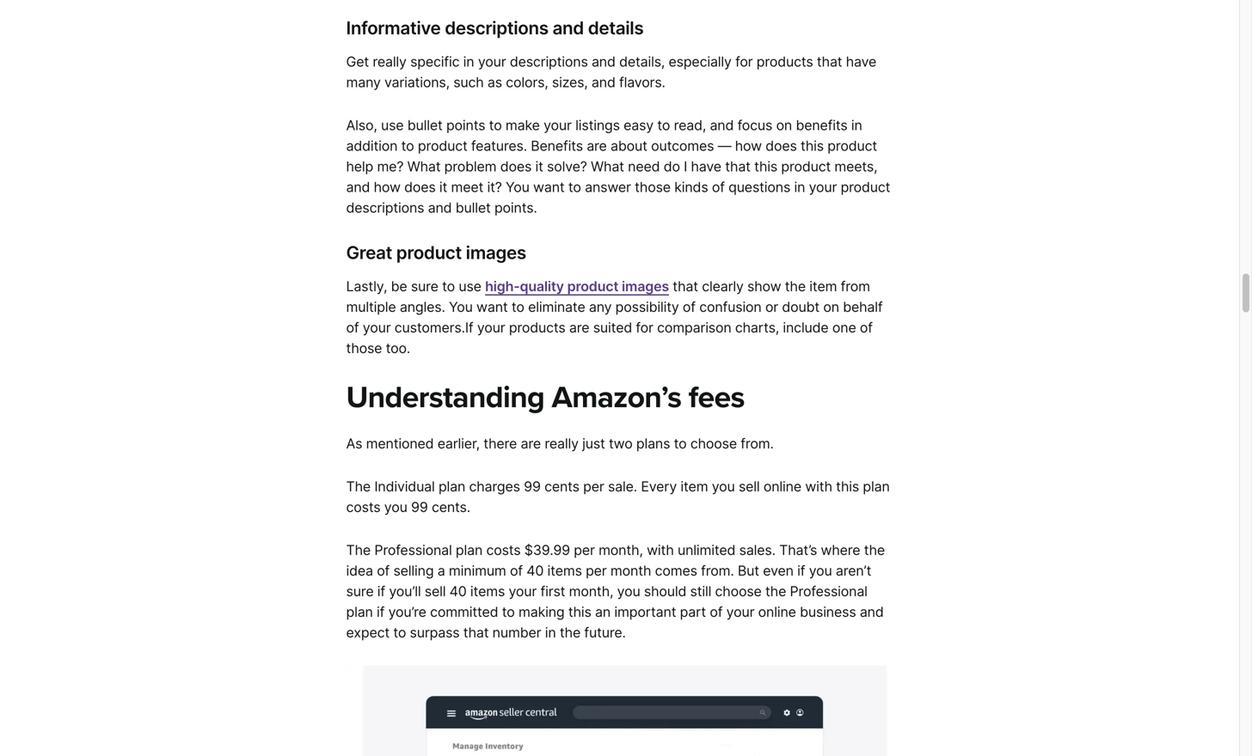 Task type: vqa. For each thing, say whether or not it's contained in the screenshot.
the rightmost 'Extensions'
no



Task type: describe. For each thing, give the bounding box(es) containing it.
—
[[718, 138, 731, 154]]

even
[[763, 563, 794, 580]]

product up be
[[396, 242, 462, 264]]

are inside that clearly show the item from multiple angles. you want to eliminate any possibility of confusion or doubt on behalf of your customers.if your products are suited for comparison charts, include one of those too.
[[569, 320, 589, 336]]

mentioned
[[366, 436, 434, 452]]

in inside the professional plan costs $39.99 per month, with unlimited sales. that's where the idea of selling a minimum of 40 items per month comes from. but even if you aren't sure if you'll sell 40 items your first month, you should still choose the professional plan if you're committed to making this an important part of your online business and expect to surpass that number in the future.
[[545, 625, 556, 641]]

2 vertical spatial if
[[377, 604, 385, 621]]

0 vertical spatial professional
[[374, 542, 452, 559]]

of up comparison
[[683, 299, 696, 316]]

make
[[506, 117, 540, 134]]

specific
[[410, 54, 460, 70]]

1 horizontal spatial use
[[459, 278, 481, 295]]

sizes,
[[552, 74, 588, 91]]

item inside the individual plan charges 99 cents per sale. every item you sell online with this plan costs you 99 cents.
[[681, 479, 708, 495]]

0 horizontal spatial it
[[439, 179, 447, 196]]

or
[[765, 299, 778, 316]]

as
[[346, 436, 362, 452]]

0 horizontal spatial 99
[[411, 499, 428, 516]]

plans
[[636, 436, 670, 452]]

amazon's
[[552, 380, 681, 416]]

0 vertical spatial bullet
[[407, 117, 443, 134]]

this inside the professional plan costs $39.99 per month, with unlimited sales. that's where the idea of selling a minimum of 40 items per month comes from. but even if you aren't sure if you'll sell 40 items your first month, you should still choose the professional plan if you're committed to making this an important part of your online business and expect to surpass that number in the future.
[[568, 604, 591, 621]]

possibility
[[616, 299, 679, 316]]

to up angles.
[[442, 278, 455, 295]]

include
[[783, 320, 829, 336]]

a
[[438, 563, 445, 580]]

easy
[[624, 117, 654, 134]]

unlimited
[[678, 542, 736, 559]]

from
[[841, 278, 870, 295]]

great product images
[[346, 242, 526, 264]]

points
[[446, 117, 485, 134]]

confusion
[[699, 299, 762, 316]]

meet
[[451, 179, 483, 196]]

to inside that clearly show the item from multiple angles. you want to eliminate any possibility of confusion or doubt on behalf of your customers.if your products are suited for comparison charts, include one of those too.
[[512, 299, 524, 316]]

your down but at the bottom right of the page
[[726, 604, 755, 621]]

product down benefits
[[781, 158, 831, 175]]

be
[[391, 278, 407, 295]]

product down points
[[418, 138, 468, 154]]

benefits
[[531, 138, 583, 154]]

also,
[[346, 117, 377, 134]]

such
[[453, 74, 484, 91]]

really inside the get really specific in your descriptions and details, especially for products that have many variations, such as colors, sizes, and flavors.
[[373, 54, 407, 70]]

suited
[[593, 320, 632, 336]]

lastly,
[[346, 278, 387, 295]]

1 what from the left
[[407, 158, 441, 175]]

sell inside the professional plan costs $39.99 per month, with unlimited sales. that's where the idea of selling a minimum of 40 items per month comes from. but even if you aren't sure if you'll sell 40 items your first month, you should still choose the professional plan if you're committed to making this an important part of your online business and expect to surpass that number in the future.
[[425, 583, 446, 600]]

you down where
[[809, 563, 832, 580]]

1 vertical spatial professional
[[790, 583, 868, 600]]

for inside that clearly show the item from multiple angles. you want to eliminate any possibility of confusion or doubt on behalf of your customers.if your products are suited for comparison charts, include one of those too.
[[636, 320, 653, 336]]

features.
[[471, 138, 527, 154]]

0 horizontal spatial how
[[374, 179, 401, 196]]

first
[[541, 583, 565, 600]]

charges
[[469, 479, 520, 495]]

questions
[[729, 179, 790, 196]]

2 vertical spatial per
[[586, 563, 607, 580]]

0 vertical spatial descriptions
[[445, 17, 548, 39]]

this up 'questions'
[[754, 158, 778, 175]]

of right minimum
[[510, 563, 523, 580]]

customers.if
[[395, 320, 473, 336]]

0 horizontal spatial does
[[404, 179, 436, 196]]

that inside the professional plan costs $39.99 per month, with unlimited sales. that's where the idea of selling a minimum of 40 items per month comes from. but even if you aren't sure if you'll sell 40 items your first month, you should still choose the professional plan if you're committed to making this an important part of your online business and expect to surpass that number in the future.
[[463, 625, 489, 641]]

details
[[588, 17, 644, 39]]

2 what from the left
[[591, 158, 624, 175]]

two
[[609, 436, 633, 452]]

expect
[[346, 625, 390, 641]]

to right plans
[[674, 436, 687, 452]]

understanding
[[346, 380, 545, 416]]

your inside the get really specific in your descriptions and details, especially for products that have many variations, such as colors, sizes, and flavors.
[[478, 54, 506, 70]]

to right easy
[[657, 117, 670, 134]]

the professional plan costs $39.99 per month, with unlimited sales. that's where the idea of selling a minimum of 40 items per month comes from. but even if you aren't sure if you'll sell 40 items your first month, you should still choose the professional plan if you're committed to making this an important part of your online business and expect to surpass that number in the future.
[[346, 542, 885, 641]]

month
[[611, 563, 651, 580]]

quality
[[520, 278, 564, 295]]

comes
[[655, 563, 697, 580]]

you'll
[[389, 583, 421, 600]]

want inside that clearly show the item from multiple angles. you want to eliminate any possibility of confusion or doubt on behalf of your customers.if your products are suited for comparison charts, include one of those too.
[[476, 299, 508, 316]]

surpass
[[410, 625, 460, 641]]

are inside also, use bullet points to make your listings easy to read, and focus on benefits in addition to product features. benefits are about outcomes — how does this product help me? what problem does it solve? what need do i have that this product meets, and how does it meet it? you want to answer those kinds of questions in your product descriptions and bullet points.
[[587, 138, 607, 154]]

aren't
[[836, 563, 871, 580]]

you inside also, use bullet points to make your listings easy to read, and focus on benefits in addition to product features. benefits are about outcomes — how does this product help me? what problem does it solve? what need do i have that this product meets, and how does it meet it? you want to answer those kinds of questions in your product descriptions and bullet points.
[[506, 179, 530, 196]]

get really specific in your descriptions and details, especially for products that have many variations, such as colors, sizes, and flavors.
[[346, 54, 877, 91]]

online inside the professional plan costs $39.99 per month, with unlimited sales. that's where the idea of selling a minimum of 40 items per month comes from. but even if you aren't sure if you'll sell 40 items your first month, you should still choose the professional plan if you're committed to making this an important part of your online business and expect to surpass that number in the future.
[[758, 604, 796, 621]]

0 vertical spatial if
[[797, 563, 805, 580]]

part
[[680, 604, 706, 621]]

and down meet
[[428, 200, 452, 216]]

get
[[346, 54, 369, 70]]

your down meets,
[[809, 179, 837, 196]]

you inside that clearly show the item from multiple angles. you want to eliminate any possibility of confusion or doubt on behalf of your customers.if your products are suited for comparison charts, include one of those too.
[[449, 299, 473, 316]]

colors,
[[506, 74, 548, 91]]

should
[[644, 583, 686, 600]]

the down even
[[765, 583, 786, 600]]

on inside also, use bullet points to make your listings easy to read, and focus on benefits in addition to product features. benefits are about outcomes — how does this product help me? what problem does it solve? what need do i have that this product meets, and how does it meet it? you want to answer those kinds of questions in your product descriptions and bullet points.
[[776, 117, 792, 134]]

you right every
[[712, 479, 735, 495]]

especially
[[669, 54, 732, 70]]

1 horizontal spatial items
[[547, 563, 582, 580]]

and left details
[[553, 17, 584, 39]]

multiple
[[346, 299, 396, 316]]

lastly, be sure to use high-quality product images
[[346, 278, 669, 295]]

eliminate
[[528, 299, 585, 316]]

1 vertical spatial really
[[545, 436, 579, 452]]

individual
[[374, 479, 435, 495]]

of right idea
[[377, 563, 390, 580]]

those inside that clearly show the item from multiple angles. you want to eliminate any possibility of confusion or doubt on behalf of your customers.if your products are suited for comparison charts, include one of those too.
[[346, 340, 382, 357]]

in right benefits
[[851, 117, 862, 134]]

0 vertical spatial 40
[[527, 563, 544, 580]]

help
[[346, 158, 373, 175]]

meets,
[[835, 158, 878, 175]]

of down behalf
[[860, 320, 873, 336]]

benefits
[[796, 117, 848, 134]]

product up any
[[567, 278, 619, 295]]

outcomes
[[651, 138, 714, 154]]

behalf
[[843, 299, 883, 316]]

variations,
[[384, 74, 450, 91]]

the up aren't
[[864, 542, 885, 559]]

committed
[[430, 604, 498, 621]]

1 vertical spatial if
[[377, 583, 385, 600]]

it?
[[487, 179, 502, 196]]

and up —
[[710, 117, 734, 134]]

your down multiple
[[363, 320, 391, 336]]

of down multiple
[[346, 320, 359, 336]]

0 vertical spatial choose
[[690, 436, 737, 452]]

and down details
[[592, 54, 616, 70]]

in right 'questions'
[[794, 179, 805, 196]]

that's
[[779, 542, 817, 559]]

amazon seller central graphic image
[[346, 666, 893, 757]]

flavors.
[[619, 74, 665, 91]]

costs inside the individual plan charges 99 cents per sale. every item you sell online with this plan costs you 99 cents.
[[346, 499, 381, 516]]

high-quality product images link
[[485, 278, 669, 295]]

informative descriptions and details
[[346, 17, 644, 39]]

informative
[[346, 17, 441, 39]]

product up meets,
[[828, 138, 877, 154]]

1 vertical spatial does
[[500, 158, 532, 175]]

charts,
[[735, 320, 779, 336]]

those inside also, use bullet points to make your listings easy to read, and focus on benefits in addition to product features. benefits are about outcomes — how does this product help me? what problem does it solve? what need do i have that this product meets, and how does it meet it? you want to answer those kinds of questions in your product descriptions and bullet points.
[[635, 179, 671, 196]]

comparison
[[657, 320, 732, 336]]

product down meets,
[[841, 179, 890, 196]]

this down benefits
[[801, 138, 824, 154]]

minimum
[[449, 563, 506, 580]]

high-
[[485, 278, 520, 295]]

that inside that clearly show the item from multiple angles. you want to eliminate any possibility of confusion or doubt on behalf of your customers.if your products are suited for comparison charts, include one of those too.
[[673, 278, 698, 295]]

and down help
[[346, 179, 370, 196]]

also, use bullet points to make your listings easy to read, and focus on benefits in addition to product features. benefits are about outcomes — how does this product help me? what problem does it solve? what need do i have that this product meets, and how does it meet it? you want to answer those kinds of questions in your product descriptions and bullet points.
[[346, 117, 890, 216]]

products inside the get really specific in your descriptions and details, especially for products that have many variations, such as colors, sizes, and flavors.
[[757, 54, 813, 70]]

every
[[641, 479, 677, 495]]

where
[[821, 542, 860, 559]]

1 vertical spatial per
[[574, 542, 595, 559]]



Task type: locate. For each thing, give the bounding box(es) containing it.
0 horizontal spatial item
[[681, 479, 708, 495]]

the down as on the left bottom of the page
[[346, 479, 371, 495]]

item inside that clearly show the item from multiple angles. you want to eliminate any possibility of confusion or doubt on behalf of your customers.if your products are suited for comparison charts, include one of those too.
[[810, 278, 837, 295]]

just
[[582, 436, 605, 452]]

sure down idea
[[346, 583, 374, 600]]

1 vertical spatial the
[[346, 542, 371, 559]]

with inside the individual plan charges 99 cents per sale. every item you sell online with this plan costs you 99 cents.
[[805, 479, 832, 495]]

your
[[478, 54, 506, 70], [544, 117, 572, 134], [809, 179, 837, 196], [363, 320, 391, 336], [477, 320, 505, 336], [509, 583, 537, 600], [726, 604, 755, 621]]

have
[[846, 54, 877, 70], [691, 158, 721, 175]]

0 horizontal spatial items
[[470, 583, 505, 600]]

professional up selling
[[374, 542, 452, 559]]

if up expect
[[377, 604, 385, 621]]

many
[[346, 74, 381, 91]]

of inside also, use bullet points to make your listings easy to read, and focus on benefits in addition to product features. benefits are about outcomes — how does this product help me? what problem does it solve? what need do i have that this product meets, and how does it meet it? you want to answer those kinds of questions in your product descriptions and bullet points.
[[712, 179, 725, 196]]

you down 'month'
[[617, 583, 640, 600]]

per inside the individual plan charges 99 cents per sale. every item you sell online with this plan costs you 99 cents.
[[583, 479, 604, 495]]

0 vertical spatial with
[[805, 479, 832, 495]]

0 vertical spatial you
[[506, 179, 530, 196]]

bullet down meet
[[456, 200, 491, 216]]

1 vertical spatial on
[[823, 299, 839, 316]]

online inside the individual plan charges 99 cents per sale. every item you sell online with this plan costs you 99 cents.
[[764, 479, 802, 495]]

of right 'part'
[[710, 604, 723, 621]]

use left high-
[[459, 278, 481, 295]]

0 vertical spatial from.
[[741, 436, 774, 452]]

0 vertical spatial 99
[[524, 479, 541, 495]]

0 vertical spatial item
[[810, 278, 837, 295]]

cents.
[[432, 499, 470, 516]]

how down focus
[[735, 138, 762, 154]]

that inside the get really specific in your descriptions and details, especially for products that have many variations, such as colors, sizes, and flavors.
[[817, 54, 842, 70]]

doubt
[[782, 299, 820, 316]]

1 horizontal spatial what
[[591, 158, 624, 175]]

1 horizontal spatial have
[[846, 54, 877, 70]]

the inside the professional plan costs $39.99 per month, with unlimited sales. that's where the idea of selling a minimum of 40 items per month comes from. but even if you aren't sure if you'll sell 40 items your first month, you should still choose the professional plan if you're committed to making this an important part of your online business and expect to surpass that number in the future.
[[346, 542, 371, 559]]

of right kinds at the right top of the page
[[712, 179, 725, 196]]

choose inside the professional plan costs $39.99 per month, with unlimited sales. that's where the idea of selling a minimum of 40 items per month comes from. but even if you aren't sure if you'll sell 40 items your first month, you should still choose the professional plan if you're committed to making this an important part of your online business and expect to surpass that number in the future.
[[715, 583, 762, 600]]

your down high-
[[477, 320, 505, 336]]

how
[[735, 138, 762, 154], [374, 179, 401, 196]]

1 horizontal spatial products
[[757, 54, 813, 70]]

that left clearly
[[673, 278, 698, 295]]

that
[[817, 54, 842, 70], [725, 158, 751, 175], [673, 278, 698, 295], [463, 625, 489, 641]]

need
[[628, 158, 660, 175]]

0 horizontal spatial have
[[691, 158, 721, 175]]

descriptions inside the get really specific in your descriptions and details, especially for products that have many variations, such as colors, sizes, and flavors.
[[510, 54, 588, 70]]

0 vertical spatial those
[[635, 179, 671, 196]]

for
[[735, 54, 753, 70], [636, 320, 653, 336]]

descriptions inside also, use bullet points to make your listings easy to read, and focus on benefits in addition to product features. benefits are about outcomes — how does this product help me? what problem does it solve? what need do i have that this product meets, and how does it meet it? you want to answer those kinds of questions in your product descriptions and bullet points.
[[346, 200, 424, 216]]

to down solve?
[[568, 179, 581, 196]]

this
[[801, 138, 824, 154], [754, 158, 778, 175], [836, 479, 859, 495], [568, 604, 591, 621]]

as mentioned earlier, there are really just two plans to choose from.
[[346, 436, 774, 452]]

0 vertical spatial the
[[346, 479, 371, 495]]

costs up minimum
[[486, 542, 521, 559]]

the left the "future." at left
[[560, 625, 581, 641]]

there
[[484, 436, 517, 452]]

1 horizontal spatial want
[[533, 179, 565, 196]]

products inside that clearly show the item from multiple angles. you want to eliminate any possibility of confusion or doubt on behalf of your customers.if your products are suited for comparison charts, include one of those too.
[[509, 320, 566, 336]]

0 horizontal spatial with
[[647, 542, 674, 559]]

cents
[[544, 479, 580, 495]]

really right get
[[373, 54, 407, 70]]

1 vertical spatial how
[[374, 179, 401, 196]]

1 horizontal spatial sure
[[411, 278, 438, 295]]

future.
[[584, 625, 626, 641]]

1 vertical spatial sell
[[425, 583, 446, 600]]

in inside the get really specific in your descriptions and details, especially for products that have many variations, such as colors, sizes, and flavors.
[[463, 54, 474, 70]]

0 vertical spatial on
[[776, 117, 792, 134]]

have right i
[[691, 158, 721, 175]]

me?
[[377, 158, 404, 175]]

0 horizontal spatial 40
[[450, 583, 467, 600]]

sale.
[[608, 479, 637, 495]]

1 vertical spatial item
[[681, 479, 708, 495]]

what up answer
[[591, 158, 624, 175]]

from. down unlimited
[[701, 563, 734, 580]]

want down high-
[[476, 299, 508, 316]]

1 vertical spatial are
[[569, 320, 589, 336]]

2 the from the top
[[346, 542, 371, 559]]

99
[[524, 479, 541, 495], [411, 499, 428, 516]]

1 vertical spatial descriptions
[[510, 54, 588, 70]]

1 horizontal spatial bullet
[[456, 200, 491, 216]]

0 vertical spatial have
[[846, 54, 877, 70]]

professional
[[374, 542, 452, 559], [790, 583, 868, 600]]

0 horizontal spatial use
[[381, 117, 404, 134]]

want inside also, use bullet points to make your listings easy to read, and focus on benefits in addition to product features. benefits are about outcomes — how does this product help me? what problem does it solve? what need do i have that this product meets, and how does it meet it? you want to answer those kinds of questions in your product descriptions and bullet points.
[[533, 179, 565, 196]]

$39.99
[[524, 542, 570, 559]]

your up 'benefits'
[[544, 117, 572, 134]]

are down any
[[569, 320, 589, 336]]

1 vertical spatial for
[[636, 320, 653, 336]]

does
[[766, 138, 797, 154], [500, 158, 532, 175], [404, 179, 436, 196]]

have up benefits
[[846, 54, 877, 70]]

2 horizontal spatial does
[[766, 138, 797, 154]]

points.
[[494, 200, 537, 216]]

the
[[785, 278, 806, 295], [864, 542, 885, 559], [765, 583, 786, 600], [560, 625, 581, 641]]

1 the from the top
[[346, 479, 371, 495]]

solve?
[[547, 158, 587, 175]]

those left too.
[[346, 340, 382, 357]]

from.
[[741, 436, 774, 452], [701, 563, 734, 580]]

0 horizontal spatial sure
[[346, 583, 374, 600]]

sales.
[[739, 542, 776, 559]]

any
[[589, 299, 612, 316]]

0 vertical spatial month,
[[599, 542, 643, 559]]

40 up committed
[[450, 583, 467, 600]]

with up that's
[[805, 479, 832, 495]]

online down even
[[758, 604, 796, 621]]

want down solve?
[[533, 179, 565, 196]]

the for the individual plan charges 99 cents per sale. every item you sell online with this plan costs you 99 cents.
[[346, 479, 371, 495]]

this inside the individual plan charges 99 cents per sale. every item you sell online with this plan costs you 99 cents.
[[836, 479, 859, 495]]

you up "points."
[[506, 179, 530, 196]]

items up first at the bottom
[[547, 563, 582, 580]]

to down you're
[[393, 625, 406, 641]]

details,
[[619, 54, 665, 70]]

have inside the get really specific in your descriptions and details, especially for products that have many variations, such as colors, sizes, and flavors.
[[846, 54, 877, 70]]

on up one
[[823, 299, 839, 316]]

business
[[800, 604, 856, 621]]

that down committed
[[463, 625, 489, 641]]

in
[[463, 54, 474, 70], [851, 117, 862, 134], [794, 179, 805, 196], [545, 625, 556, 641]]

in down making
[[545, 625, 556, 641]]

from. inside the professional plan costs $39.99 per month, with unlimited sales. that's where the idea of selling a minimum of 40 items per month comes from. but even if you aren't sure if you'll sell 40 items your first month, you should still choose the professional plan if you're committed to making this an important part of your online business and expect to surpass that number in the future.
[[701, 563, 734, 580]]

0 horizontal spatial really
[[373, 54, 407, 70]]

and inside the professional plan costs $39.99 per month, with unlimited sales. that's where the idea of selling a minimum of 40 items per month comes from. but even if you aren't sure if you'll sell 40 items your first month, you should still choose the professional plan if you're committed to making this an important part of your online business and expect to surpass that number in the future.
[[860, 604, 884, 621]]

1 vertical spatial want
[[476, 299, 508, 316]]

are right there
[[521, 436, 541, 452]]

bullet left points
[[407, 117, 443, 134]]

you're
[[388, 604, 426, 621]]

problem
[[444, 158, 497, 175]]

1 vertical spatial images
[[622, 278, 669, 295]]

read,
[[674, 117, 706, 134]]

that inside also, use bullet points to make your listings easy to read, and focus on benefits in addition to product features. benefits are about outcomes — how does this product help me? what problem does it solve? what need do i have that this product meets, and how does it meet it? you want to answer those kinds of questions in your product descriptions and bullet points.
[[725, 158, 751, 175]]

99 down 'individual'
[[411, 499, 428, 516]]

descriptions up sizes,
[[510, 54, 588, 70]]

0 vertical spatial really
[[373, 54, 407, 70]]

it down 'benefits'
[[535, 158, 543, 175]]

0 vertical spatial how
[[735, 138, 762, 154]]

clearly
[[702, 278, 744, 295]]

an
[[595, 604, 611, 621]]

0 vertical spatial costs
[[346, 499, 381, 516]]

choose down but at the bottom right of the page
[[715, 583, 762, 600]]

the individual plan charges 99 cents per sale. every item you sell online with this plan costs you 99 cents.
[[346, 479, 890, 516]]

1 horizontal spatial from.
[[741, 436, 774, 452]]

0 vertical spatial use
[[381, 117, 404, 134]]

product
[[418, 138, 468, 154], [828, 138, 877, 154], [781, 158, 831, 175], [841, 179, 890, 196], [396, 242, 462, 264], [567, 278, 619, 295]]

about
[[611, 138, 647, 154]]

too.
[[386, 340, 410, 357]]

listings
[[575, 117, 620, 134]]

1 vertical spatial 40
[[450, 583, 467, 600]]

plan
[[439, 479, 465, 495], [863, 479, 890, 495], [456, 542, 483, 559], [346, 604, 373, 621]]

2 vertical spatial are
[[521, 436, 541, 452]]

i
[[684, 158, 687, 175]]

to up me?
[[401, 138, 414, 154]]

that up benefits
[[817, 54, 842, 70]]

1 vertical spatial online
[[758, 604, 796, 621]]

0 vertical spatial does
[[766, 138, 797, 154]]

for right especially
[[735, 54, 753, 70]]

1 horizontal spatial those
[[635, 179, 671, 196]]

1 horizontal spatial 40
[[527, 563, 544, 580]]

really left just
[[545, 436, 579, 452]]

fees
[[689, 380, 745, 416]]

1 horizontal spatial does
[[500, 158, 532, 175]]

0 horizontal spatial want
[[476, 299, 508, 316]]

to down lastly, be sure to use high-quality product images
[[512, 299, 524, 316]]

0 vertical spatial per
[[583, 479, 604, 495]]

but
[[738, 563, 759, 580]]

online up that's
[[764, 479, 802, 495]]

use
[[381, 117, 404, 134], [459, 278, 481, 295]]

for down possibility
[[636, 320, 653, 336]]

products down eliminate
[[509, 320, 566, 336]]

1 horizontal spatial it
[[535, 158, 543, 175]]

sell down "a"
[[425, 583, 446, 600]]

0 vertical spatial images
[[466, 242, 526, 264]]

this left an
[[568, 604, 591, 621]]

how down me?
[[374, 179, 401, 196]]

per left sale.
[[583, 479, 604, 495]]

choose down 'fees'
[[690, 436, 737, 452]]

does down focus
[[766, 138, 797, 154]]

month,
[[599, 542, 643, 559], [569, 583, 613, 600]]

0 horizontal spatial products
[[509, 320, 566, 336]]

it
[[535, 158, 543, 175], [439, 179, 447, 196]]

choose
[[690, 436, 737, 452], [715, 583, 762, 600]]

the up doubt
[[785, 278, 806, 295]]

great
[[346, 242, 392, 264]]

you down 'individual'
[[384, 499, 407, 516]]

1 vertical spatial choose
[[715, 583, 762, 600]]

those
[[635, 179, 671, 196], [346, 340, 382, 357]]

one
[[832, 320, 856, 336]]

1 horizontal spatial images
[[622, 278, 669, 295]]

0 vertical spatial products
[[757, 54, 813, 70]]

99 left cents
[[524, 479, 541, 495]]

1 vertical spatial 99
[[411, 499, 428, 516]]

0 vertical spatial sell
[[739, 479, 760, 495]]

this up where
[[836, 479, 859, 495]]

that clearly show the item from multiple angles. you want to eliminate any possibility of confusion or doubt on behalf of your customers.if your products are suited for comparison charts, include one of those too.
[[346, 278, 883, 357]]

images up high-
[[466, 242, 526, 264]]

and right sizes,
[[592, 74, 616, 91]]

costs down 'individual'
[[346, 499, 381, 516]]

1 vertical spatial use
[[459, 278, 481, 295]]

item up doubt
[[810, 278, 837, 295]]

1 vertical spatial products
[[509, 320, 566, 336]]

0 horizontal spatial you
[[449, 299, 473, 316]]

important
[[614, 604, 676, 621]]

if down that's
[[797, 563, 805, 580]]

images
[[466, 242, 526, 264], [622, 278, 669, 295]]

show
[[747, 278, 781, 295]]

1 horizontal spatial 99
[[524, 479, 541, 495]]

0 horizontal spatial professional
[[374, 542, 452, 559]]

your up making
[[509, 583, 537, 600]]

0 vertical spatial for
[[735, 54, 753, 70]]

selling
[[393, 563, 434, 580]]

costs inside the professional plan costs $39.99 per month, with unlimited sales. that's where the idea of selling a minimum of 40 items per month comes from. but even if you aren't sure if you'll sell 40 items your first month, you should still choose the professional plan if you're committed to making this an important part of your online business and expect to surpass that number in the future.
[[486, 542, 521, 559]]

the inside the individual plan charges 99 cents per sale. every item you sell online with this plan costs you 99 cents.
[[346, 479, 371, 495]]

1 vertical spatial it
[[439, 179, 447, 196]]

1 vertical spatial month,
[[569, 583, 613, 600]]

1 horizontal spatial sell
[[739, 479, 760, 495]]

0 horizontal spatial sell
[[425, 583, 446, 600]]

use inside also, use bullet points to make your listings easy to read, and focus on benefits in addition to product features. benefits are about outcomes — how does this product help me? what problem does it solve? what need do i have that this product meets, and how does it meet it? you want to answer those kinds of questions in your product descriptions and bullet points.
[[381, 117, 404, 134]]

addition
[[346, 138, 398, 154]]

making
[[519, 604, 565, 621]]

1 vertical spatial sure
[[346, 583, 374, 600]]

use up addition
[[381, 117, 404, 134]]

sure inside the professional plan costs $39.99 per month, with unlimited sales. that's where the idea of selling a minimum of 40 items per month comes from. but even if you aren't sure if you'll sell 40 items your first month, you should still choose the professional plan if you're committed to making this an important part of your online business and expect to surpass that number in the future.
[[346, 583, 374, 600]]

1 vertical spatial bullet
[[456, 200, 491, 216]]

0 horizontal spatial those
[[346, 340, 382, 357]]

number
[[493, 625, 541, 641]]

have inside also, use bullet points to make your listings easy to read, and focus on benefits in addition to product features. benefits are about outcomes — how does this product help me? what problem does it solve? what need do i have that this product meets, and how does it meet it? you want to answer those kinds of questions in your product descriptions and bullet points.
[[691, 158, 721, 175]]

idea
[[346, 563, 373, 580]]

1 vertical spatial those
[[346, 340, 382, 357]]

products
[[757, 54, 813, 70], [509, 320, 566, 336]]

with up comes
[[647, 542, 674, 559]]

1 horizontal spatial costs
[[486, 542, 521, 559]]

1 horizontal spatial item
[[810, 278, 837, 295]]

1 horizontal spatial professional
[[790, 583, 868, 600]]

sell inside the individual plan charges 99 cents per sale. every item you sell online with this plan costs you 99 cents.
[[739, 479, 760, 495]]

that down —
[[725, 158, 751, 175]]

month, up 'month'
[[599, 542, 643, 559]]

month, up an
[[569, 583, 613, 600]]

0 horizontal spatial images
[[466, 242, 526, 264]]

0 vertical spatial items
[[547, 563, 582, 580]]

it left meet
[[439, 179, 447, 196]]

do
[[664, 158, 680, 175]]

for inside the get really specific in your descriptions and details, especially for products that have many variations, such as colors, sizes, and flavors.
[[735, 54, 753, 70]]

0 horizontal spatial what
[[407, 158, 441, 175]]

descriptions
[[445, 17, 548, 39], [510, 54, 588, 70], [346, 200, 424, 216]]

the
[[346, 479, 371, 495], [346, 542, 371, 559]]

does down features.
[[500, 158, 532, 175]]

if left "you'll"
[[377, 583, 385, 600]]

to up features.
[[489, 117, 502, 134]]

with inside the professional plan costs $39.99 per month, with unlimited sales. that's where the idea of selling a minimum of 40 items per month comes from. but even if you aren't sure if you'll sell 40 items your first month, you should still choose the professional plan if you're committed to making this an important part of your online business and expect to surpass that number in the future.
[[647, 542, 674, 559]]

to up 'number' on the left bottom of the page
[[502, 604, 515, 621]]

the for the professional plan costs $39.99 per month, with unlimited sales. that's where the idea of selling a minimum of 40 items per month comes from. but even if you aren't sure if you'll sell 40 items your first month, you should still choose the professional plan if you're committed to making this an important part of your online business and expect to surpass that number in the future.
[[346, 542, 371, 559]]

the inside that clearly show the item from multiple angles. you want to eliminate any possibility of confusion or doubt on behalf of your customers.if your products are suited for comparison charts, include one of those too.
[[785, 278, 806, 295]]

really
[[373, 54, 407, 70], [545, 436, 579, 452]]

1 horizontal spatial really
[[545, 436, 579, 452]]

earlier,
[[438, 436, 480, 452]]

1 vertical spatial have
[[691, 158, 721, 175]]

on right focus
[[776, 117, 792, 134]]

2 vertical spatial does
[[404, 179, 436, 196]]

on inside that clearly show the item from multiple angles. you want to eliminate any possibility of confusion or doubt on behalf of your customers.if your products are suited for comparison charts, include one of those too.
[[823, 299, 839, 316]]

on
[[776, 117, 792, 134], [823, 299, 839, 316]]

per right $39.99
[[574, 542, 595, 559]]

1 horizontal spatial with
[[805, 479, 832, 495]]

of
[[712, 179, 725, 196], [683, 299, 696, 316], [346, 320, 359, 336], [860, 320, 873, 336], [377, 563, 390, 580], [510, 563, 523, 580], [710, 604, 723, 621]]

to
[[489, 117, 502, 134], [657, 117, 670, 134], [401, 138, 414, 154], [568, 179, 581, 196], [442, 278, 455, 295], [512, 299, 524, 316], [674, 436, 687, 452], [502, 604, 515, 621], [393, 625, 406, 641]]

0 horizontal spatial for
[[636, 320, 653, 336]]

0 horizontal spatial bullet
[[407, 117, 443, 134]]

0 horizontal spatial costs
[[346, 499, 381, 516]]

costs
[[346, 499, 381, 516], [486, 542, 521, 559]]

0 vertical spatial sure
[[411, 278, 438, 295]]

those down need
[[635, 179, 671, 196]]

1 horizontal spatial how
[[735, 138, 762, 154]]



